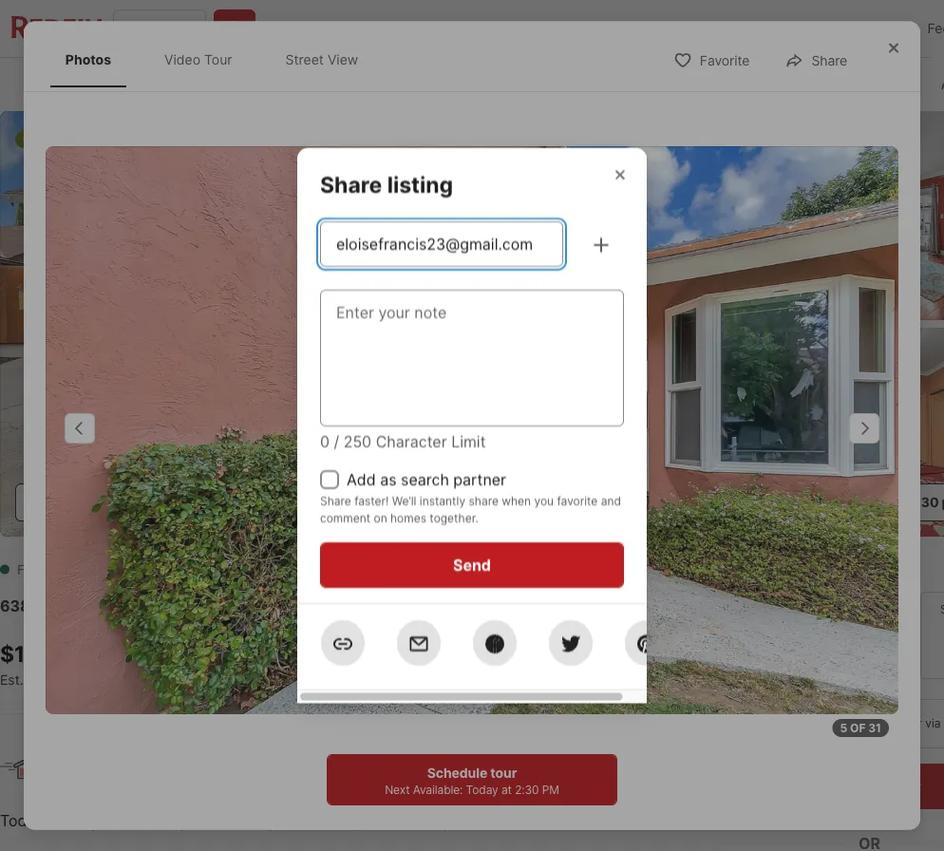 Task type: describe. For each thing, give the bounding box(es) containing it.
share for share
[[812, 53, 848, 69]]

and
[[601, 494, 621, 508]]

sale & tax history tab
[[373, 62, 524, 107]]

share listing
[[320, 171, 453, 197]]

redfin premier
[[568, 20, 660, 37]]

favorite button for property details
[[705, 63, 814, 102]]

1,343
[[433, 640, 493, 667]]

3
[[261, 640, 275, 667]]

faster!
[[355, 494, 389, 508]]

30 p button
[[879, 484, 944, 522]]

homes inside share faster! we'll instantly share when you favorite and comment on homes together.
[[391, 511, 427, 525]]

schedule tour button
[[721, 764, 944, 809]]

today: 3:00 pm • 4:00 pm • 5:00 pm • 6:00 pm • 7:00 pm • more times
[[0, 811, 577, 831]]

add
[[347, 470, 376, 488]]

tax
[[437, 76, 456, 92]]

search link
[[21, 73, 105, 96]]

schools
[[545, 76, 595, 92]]

open
[[23, 132, 54, 146]]

30 p
[[921, 494, 944, 510]]

instantly
[[420, 494, 466, 508]]

video button
[[15, 484, 112, 522]]

1 • from the left
[[124, 811, 132, 830]]

pre-
[[126, 671, 154, 688]]

tour inside video tour 'tab'
[[204, 52, 232, 68]]

x-out button
[[821, 63, 916, 102]]

fee
[[928, 20, 944, 37]]

1 vertical spatial favorite
[[748, 76, 798, 92]]

active link
[[94, 562, 141, 578]]

history
[[460, 76, 503, 92]]

tour for schedule tour
[[891, 777, 921, 796]]

listing
[[387, 171, 453, 197]]

together.
[[430, 511, 479, 525]]

7732
[[340, 20, 372, 37]]

today
[[466, 783, 498, 797]]

1-844-759-7732 link
[[267, 20, 372, 37]]

tab list for street view's the favorite button
[[46, 33, 393, 87]]

schedule tour
[[818, 777, 921, 796]]

schedule for schedule tour next available: today at 2:30 pm
[[427, 765, 488, 781]]

available:
[[413, 783, 463, 797]]

comment
[[320, 511, 371, 525]]

sat,
[[57, 132, 82, 146]]

map entry image
[[565, 560, 692, 686]]

47%
[[55, 773, 86, 792]]

5 • from the left
[[476, 811, 484, 830]]

times
[[535, 812, 577, 831]]

6382
[[0, 597, 40, 615]]

$1,300,000 est. $9,524 /mo get pre-approved
[[0, 640, 215, 688]]

property details
[[251, 76, 351, 92]]

to
[[112, 132, 129, 146]]

5 pm from the left
[[443, 812, 467, 831]]

open sat, 2pm to 4pm
[[23, 132, 157, 146]]

property details tab
[[230, 62, 373, 107]]

95119
[[293, 597, 335, 615]]

759-
[[310, 20, 340, 37]]

pm
[[542, 783, 559, 797]]

2:30
[[515, 783, 539, 797]]

$9,524
[[27, 671, 72, 688]]

6:00
[[318, 812, 353, 831]]

add as search partner
[[347, 470, 506, 488]]

when
[[502, 494, 531, 508]]

offer
[[237, 773, 271, 792]]

this
[[806, 560, 846, 586]]

approved
[[154, 671, 215, 688]]

person
[[802, 717, 841, 731]]

-
[[84, 562, 90, 578]]

for
[[17, 562, 44, 578]]

street view inside tab
[[286, 52, 358, 68]]

2pm
[[85, 132, 110, 146]]

more times link
[[493, 812, 577, 831]]

sale
[[394, 76, 421, 92]]

3 • from the left
[[300, 811, 309, 830]]

an
[[215, 773, 232, 792]]

it
[[427, 773, 436, 792]]

6:00 pm button
[[317, 810, 381, 834]]

overview
[[147, 76, 209, 92]]

accept
[[161, 773, 211, 792]]

list box containing tour in person
[[721, 699, 944, 749]]

go tour this home
[[721, 560, 911, 586]]

Add as search partner checkbox
[[320, 470, 339, 489]]

5:00 pm button
[[229, 810, 292, 834]]

today:
[[0, 811, 48, 830]]

share listing element
[[320, 148, 476, 198]]

premier
[[612, 20, 660, 37]]

gone!
[[516, 773, 556, 792]]

street view button
[[119, 484, 253, 522]]

sale & tax history
[[394, 76, 503, 92]]

0 vertical spatial 2
[[343, 640, 356, 667]]

0 horizontal spatial 2
[[322, 773, 332, 792]]

6382 san anselmo way image
[[46, 146, 899, 715]]

tour for go tour this home
[[756, 560, 801, 586]]

schools tab
[[524, 62, 616, 107]]

of
[[90, 773, 105, 792]]

at
[[502, 783, 512, 797]]



Task type: locate. For each thing, give the bounding box(es) containing it.
pm right 5:00
[[268, 812, 291, 831]]

0 horizontal spatial street view
[[162, 494, 237, 510]]

, left ca
[[259, 597, 263, 615]]

san
[[43, 597, 71, 615]]

saturday 28 oct
[[840, 603, 899, 668]]

2
[[343, 640, 356, 667], [322, 773, 332, 792]]

tour for schedule tour next available: today at 2:30 pm
[[491, 765, 517, 781]]

1 horizontal spatial ,
[[259, 597, 263, 615]]

27
[[759, 619, 793, 652]]

list box
[[721, 699, 944, 749]]

6382 san anselmo way , san jose , ca 95119
[[0, 597, 335, 615]]

active
[[94, 562, 141, 578]]

redfin
[[568, 20, 608, 37]]

3:00 pm button
[[52, 810, 115, 834]]

6382 san anselmo way, san jose, ca 95119 image
[[0, 111, 714, 537], [721, 111, 944, 320], [721, 328, 944, 537]]

homes right of
[[109, 773, 157, 792]]

, left san
[[176, 597, 181, 615]]

0 horizontal spatial schedule
[[427, 765, 488, 781]]

4 pm from the left
[[357, 812, 380, 831]]

0 / 250 character limit
[[320, 432, 486, 450]]

oct down 28
[[858, 654, 882, 668]]

1 horizontal spatial oct
[[858, 654, 882, 668]]

3 pm from the left
[[268, 812, 291, 831]]

as
[[380, 470, 397, 488]]

share listing dialog containing share listing
[[297, 148, 670, 704]]

tour
[[756, 560, 801, 586], [491, 765, 517, 781], [891, 777, 921, 796]]

1 pm from the left
[[91, 812, 115, 831]]

video
[[164, 52, 201, 68], [58, 494, 96, 510]]

1 horizontal spatial 2
[[343, 640, 356, 667]]

0 horizontal spatial view
[[205, 494, 237, 510]]

home
[[851, 560, 911, 586]]

pm right '6:00'
[[357, 812, 380, 831]]

video up for sale - active
[[58, 494, 96, 510]]

san
[[184, 597, 216, 615]]

search
[[59, 76, 105, 92]]

street inside button
[[162, 494, 202, 510]]

out
[[878, 76, 900, 92]]

oct inside friday 27 oct
[[764, 654, 788, 668]]

2 • from the left
[[212, 811, 221, 830]]

1 horizontal spatial street view
[[286, 52, 358, 68]]

get pre-approved link
[[100, 671, 215, 688]]

homes
[[391, 511, 427, 525], [109, 773, 157, 792]]

tab list for the favorite button for property details
[[0, 58, 631, 107]]

tour up at in the right of the page
[[491, 765, 517, 781]]

• left 7:00
[[389, 811, 397, 830]]

view inside tab
[[328, 52, 358, 68]]

0 vertical spatial favorite
[[700, 53, 750, 69]]

est.
[[0, 671, 23, 688]]

4:00 pm button
[[140, 810, 204, 834]]

• left '6:00'
[[300, 811, 309, 830]]

4 • from the left
[[389, 811, 397, 830]]

3:00
[[53, 812, 88, 831]]

City, Address, School, Agent, ZIP search field
[[113, 10, 206, 48]]

1 vertical spatial view
[[205, 494, 237, 510]]

tour left it
[[390, 773, 422, 792]]

share inside share faster! we'll instantly share when you favorite and comment on homes together.
[[320, 494, 351, 508]]

tour left the "in"
[[761, 717, 786, 731]]

share for share faster! we'll instantly share when you favorite and comment on homes together.
[[320, 494, 351, 508]]

0 horizontal spatial oct
[[764, 654, 788, 668]]

street view tab
[[270, 36, 374, 84]]

• down the today
[[476, 811, 484, 830]]

schedule inside button
[[818, 777, 887, 796]]

on
[[374, 511, 387, 525]]

0 horizontal spatial tour
[[491, 765, 517, 781]]

favorite button for street view
[[657, 41, 766, 79]]

0 vertical spatial homes
[[391, 511, 427, 525]]

2 pm from the left
[[180, 812, 203, 831]]

photos tab
[[50, 36, 126, 84]]

1 vertical spatial homes
[[109, 773, 157, 792]]

video tour
[[164, 52, 232, 68]]

tour inside tour via v "option"
[[898, 717, 922, 731]]

schedule down person
[[818, 777, 887, 796]]

1 horizontal spatial street
[[286, 52, 324, 68]]

0 horizontal spatial homes
[[109, 773, 157, 792]]

tour inside the schedule tour button
[[891, 777, 921, 796]]

None button
[[733, 591, 819, 680], [827, 592, 913, 679], [921, 592, 944, 679], [733, 591, 819, 680], [827, 592, 913, 679], [921, 592, 944, 679]]

oct for 28
[[858, 654, 882, 668]]

we'll
[[392, 494, 417, 508]]

pm right 4:00
[[180, 812, 203, 831]]

7:00
[[406, 812, 440, 831]]

tour left the via
[[898, 717, 922, 731]]

0 horizontal spatial ,
[[176, 597, 181, 615]]

0 horizontal spatial street
[[162, 494, 202, 510]]

Enter your note text field
[[336, 301, 608, 415]]

0 horizontal spatial video
[[58, 494, 96, 510]]

in
[[789, 717, 799, 731]]

oct
[[764, 654, 788, 668], [858, 654, 882, 668]]

1 horizontal spatial homes
[[391, 511, 427, 525]]

7:00 pm button
[[406, 810, 468, 834]]

friday 27 oct
[[756, 603, 795, 668]]

tab list
[[46, 33, 393, 87], [0, 58, 631, 107]]

1-844-759-7732
[[267, 20, 372, 37]]

2 right 3 beds
[[343, 640, 356, 667]]

1 horizontal spatial view
[[328, 52, 358, 68]]

share listing dialog containing photos
[[24, 21, 921, 830]]

next
[[385, 783, 410, 797]]

pm right 7:00
[[443, 812, 467, 831]]

2 vertical spatial share
[[320, 494, 351, 508]]

0 vertical spatial share
[[812, 53, 848, 69]]

favorite
[[700, 53, 750, 69], [748, 76, 798, 92]]

share button
[[769, 41, 864, 79]]

jose
[[220, 597, 259, 615]]

/mo
[[72, 671, 96, 688]]

$1,300,000
[[0, 640, 125, 667]]

1-
[[267, 20, 279, 37]]

way
[[144, 597, 176, 615]]

favorite
[[557, 494, 598, 508]]

share listing dialog
[[24, 21, 921, 830], [297, 148, 670, 704]]

limit
[[451, 432, 486, 450]]

tour via v option
[[860, 699, 944, 749]]

tour inside tour in person option
[[761, 717, 786, 731]]

2 right within
[[322, 773, 332, 792]]

video tour tab
[[149, 36, 248, 84]]

within
[[275, 773, 318, 792]]

overview tab
[[126, 62, 230, 107]]

oct down 27
[[764, 654, 788, 668]]

Email Address text field
[[336, 232, 547, 255]]

street inside tab
[[286, 52, 324, 68]]

3 beds
[[261, 640, 297, 688]]

• left 4:00
[[124, 811, 132, 830]]

tour in person option
[[721, 699, 860, 749]]

partner
[[454, 470, 506, 488]]

1 horizontal spatial schedule
[[818, 777, 887, 796]]

1 vertical spatial street
[[162, 494, 202, 510]]

tab list containing search
[[0, 58, 631, 107]]

schedule tour next available: today at 2:30 pm
[[385, 765, 559, 797]]

share for share listing
[[320, 171, 382, 197]]

tour via v
[[898, 717, 944, 731]]

schedule for schedule tour
[[818, 777, 887, 796]]

2 oct from the left
[[858, 654, 882, 668]]

x-
[[864, 76, 878, 92]]

schedule
[[427, 765, 488, 781], [818, 777, 887, 796]]

fee button
[[916, 0, 944, 57]]

anselmo
[[75, 597, 141, 615]]

schedule up available:
[[427, 765, 488, 781]]

2 , from the left
[[259, 597, 263, 615]]

weeks.
[[336, 773, 386, 792]]

oct for 27
[[764, 654, 788, 668]]

2 horizontal spatial tour
[[891, 777, 921, 796]]

1 horizontal spatial video
[[164, 52, 201, 68]]

submit search image
[[225, 19, 244, 38]]

tour down tour via v "option"
[[891, 777, 921, 796]]

1 oct from the left
[[764, 654, 788, 668]]

homes down we'll
[[391, 511, 427, 525]]

1 vertical spatial 2
[[322, 773, 332, 792]]

0 vertical spatial street
[[286, 52, 324, 68]]

share faster! we'll instantly share when you favorite and comment on homes together.
[[320, 494, 621, 525]]

4pm
[[131, 132, 157, 146]]

via
[[926, 717, 941, 731]]

1 vertical spatial street view
[[162, 494, 237, 510]]

1 vertical spatial share
[[320, 171, 382, 197]]

tab list containing photos
[[46, 33, 393, 87]]

oct inside saturday 28 oct
[[858, 654, 882, 668]]

5:00
[[230, 812, 265, 831]]

it's
[[491, 773, 512, 792]]

beds
[[261, 670, 297, 688]]

more
[[493, 812, 532, 831]]

250
[[344, 432, 372, 450]]

street view inside button
[[162, 494, 237, 510]]

tour up the friday
[[756, 560, 801, 586]]

video up overview
[[164, 52, 201, 68]]

pm right 3:00
[[91, 812, 115, 831]]

video inside button
[[58, 494, 96, 510]]

video for video tour
[[164, 52, 201, 68]]

• left 5:00
[[212, 811, 221, 830]]

1 vertical spatial video
[[58, 494, 96, 510]]

1 horizontal spatial tour
[[756, 560, 801, 586]]

tour in person
[[761, 717, 841, 731]]

view
[[328, 52, 358, 68], [205, 494, 237, 510]]

open sat, 2pm to 4pm link
[[0, 111, 714, 541]]

video inside 'tab'
[[164, 52, 201, 68]]

tour inside schedule tour next available: today at 2:30 pm
[[491, 765, 517, 781]]

view inside button
[[205, 494, 237, 510]]

friday
[[756, 603, 795, 616]]

1 , from the left
[[176, 597, 181, 615]]

video for video
[[58, 494, 96, 510]]

sale
[[47, 562, 80, 578]]

ca
[[267, 597, 289, 615]]

tour down 'submit search' image
[[204, 52, 232, 68]]

0 vertical spatial street view
[[286, 52, 358, 68]]

share inside button
[[812, 53, 848, 69]]

&
[[424, 76, 433, 92]]

share
[[469, 494, 499, 508]]

details
[[310, 76, 351, 92]]

0 vertical spatial view
[[328, 52, 358, 68]]

schedule inside schedule tour next available: today at 2:30 pm
[[427, 765, 488, 781]]

0 vertical spatial video
[[164, 52, 201, 68]]

v
[[944, 717, 944, 731]]

x-out
[[864, 76, 900, 92]]

share
[[812, 53, 848, 69], [320, 171, 382, 197], [320, 494, 351, 508]]



Task type: vqa. For each thing, say whether or not it's contained in the screenshot.
fourth • from right
yes



